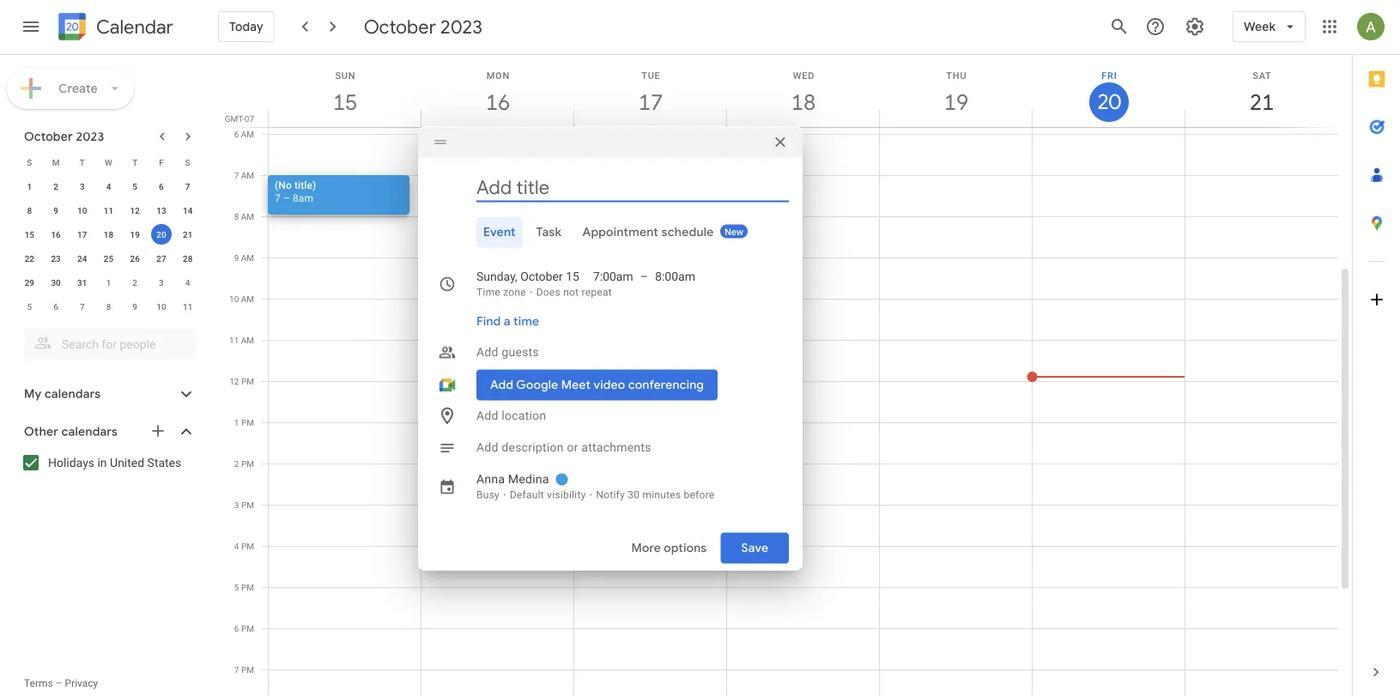 Task type: vqa. For each thing, say whether or not it's contained in the screenshot.


Task type: locate. For each thing, give the bounding box(es) containing it.
row up november 1 element
[[16, 246, 201, 271]]

3 up 10 element
[[80, 181, 85, 192]]

5 up 12 element
[[133, 181, 137, 192]]

november 4 element
[[177, 272, 198, 293]]

5 pm from the top
[[241, 541, 254, 551]]

am for 8 am
[[241, 211, 254, 222]]

10 down november 3 element at the left top of the page
[[156, 301, 166, 312]]

s
[[27, 157, 32, 167], [185, 157, 190, 167]]

0 vertical spatial –
[[283, 192, 290, 204]]

4 for the november 4 element
[[185, 277, 190, 288]]

17 column header
[[574, 55, 727, 127]]

calendars for my calendars
[[45, 386, 101, 402]]

2 horizontal spatial 2
[[234, 459, 239, 469]]

new element
[[721, 225, 748, 238]]

15 down sun
[[332, 88, 356, 116]]

9
[[53, 205, 58, 216], [234, 252, 239, 263], [133, 301, 137, 312]]

calendars for other calendars
[[62, 424, 118, 440]]

4 up november 11 element
[[185, 277, 190, 288]]

7 inside november 7 "element"
[[80, 301, 85, 312]]

minutes
[[643, 489, 681, 501]]

tab list
[[1354, 55, 1401, 648], [432, 217, 789, 248]]

1 horizontal spatial 8
[[106, 301, 111, 312]]

2 pm
[[234, 459, 254, 469]]

4
[[106, 181, 111, 192], [185, 277, 190, 288], [234, 541, 239, 551]]

6 am from the top
[[241, 335, 254, 345]]

0 vertical spatial 11
[[104, 205, 114, 216]]

1 horizontal spatial 2023
[[441, 15, 483, 39]]

2 horizontal spatial 9
[[234, 252, 239, 263]]

0 horizontal spatial 21
[[183, 229, 193, 240]]

1 vertical spatial october
[[24, 129, 73, 144]]

Add title text field
[[477, 175, 789, 201]]

7 up 14 element
[[185, 181, 190, 192]]

1 horizontal spatial 17
[[638, 88, 662, 116]]

1 vertical spatial 12
[[230, 376, 239, 386]]

0 horizontal spatial tab list
[[432, 217, 789, 248]]

1 vertical spatial 17
[[77, 229, 87, 240]]

am left (no
[[241, 170, 254, 180]]

add left location
[[477, 409, 499, 423]]

20 up 27
[[156, 229, 166, 240]]

1 vertical spatial –
[[640, 270, 649, 284]]

2 horizontal spatial –
[[640, 270, 649, 284]]

(no
[[275, 179, 292, 191]]

30 element
[[46, 272, 66, 293]]

1 vertical spatial 9
[[234, 252, 239, 263]]

2 vertical spatial add
[[477, 441, 499, 455]]

add guests
[[477, 345, 539, 359]]

add down find
[[477, 345, 499, 359]]

0 horizontal spatial s
[[27, 157, 32, 167]]

0 horizontal spatial october
[[24, 129, 73, 144]]

1 add from the top
[[477, 345, 499, 359]]

7:00am – 8:00am
[[593, 270, 696, 284]]

7 row from the top
[[16, 295, 201, 319]]

zone
[[503, 286, 526, 298]]

2 vertical spatial 1
[[234, 417, 239, 428]]

15 up 22 at left top
[[25, 229, 34, 240]]

2 vertical spatial 5
[[234, 582, 239, 593]]

7 inside (no title) 7 – 8am
[[275, 192, 281, 204]]

19 down thu
[[943, 88, 968, 116]]

17 down tue on the left
[[638, 88, 662, 116]]

21 element
[[177, 224, 198, 245]]

2 horizontal spatial 1
[[234, 417, 239, 428]]

10
[[77, 205, 87, 216], [229, 294, 239, 304], [156, 301, 166, 312]]

8am
[[293, 192, 314, 204]]

0 horizontal spatial 5
[[27, 301, 32, 312]]

16 up "23"
[[51, 229, 61, 240]]

1 horizontal spatial 30
[[628, 489, 640, 501]]

time zone
[[477, 286, 526, 298]]

november 9 element
[[125, 296, 145, 317]]

2
[[53, 181, 58, 192], [133, 277, 137, 288], [234, 459, 239, 469]]

1 vertical spatial 21
[[183, 229, 193, 240]]

1 horizontal spatial t
[[132, 157, 138, 167]]

2023 up 16 column header
[[441, 15, 483, 39]]

2 vertical spatial –
[[56, 678, 62, 690]]

19 inside 19 'column header'
[[943, 88, 968, 116]]

16 inside row
[[51, 229, 61, 240]]

11
[[104, 205, 114, 216], [183, 301, 193, 312], [229, 335, 239, 345]]

1 vertical spatial 3
[[159, 277, 164, 288]]

7 pm from the top
[[241, 624, 254, 634]]

2 horizontal spatial 5
[[234, 582, 239, 593]]

pm up the "1 pm"
[[241, 376, 254, 386]]

row group
[[16, 174, 201, 319]]

1 vertical spatial 16
[[51, 229, 61, 240]]

17 inside '17' column header
[[638, 88, 662, 116]]

0 horizontal spatial 2
[[53, 181, 58, 192]]

does not repeat
[[537, 286, 612, 298]]

17
[[638, 88, 662, 116], [77, 229, 87, 240]]

calendars up other calendars
[[45, 386, 101, 402]]

0 horizontal spatial t
[[80, 157, 85, 167]]

1
[[27, 181, 32, 192], [106, 277, 111, 288], [234, 417, 239, 428]]

10 up 17 element
[[77, 205, 87, 216]]

0 horizontal spatial 30
[[51, 277, 61, 288]]

or
[[567, 441, 579, 455]]

18 down wed
[[790, 88, 815, 116]]

f
[[159, 157, 164, 167]]

None search field
[[0, 322, 213, 360]]

pm down 2 pm
[[241, 500, 254, 510]]

17 element
[[72, 224, 93, 245]]

0 horizontal spatial 17
[[77, 229, 87, 240]]

1 pm from the top
[[241, 376, 254, 386]]

s right 'f'
[[185, 157, 190, 167]]

5 down 4 pm at the left of page
[[234, 582, 239, 593]]

0 vertical spatial october
[[364, 15, 436, 39]]

today button
[[218, 6, 275, 47]]

5 for november 5 element
[[27, 301, 32, 312]]

1 am from the top
[[241, 129, 254, 139]]

7
[[234, 170, 239, 180], [185, 181, 190, 192], [275, 192, 281, 204], [80, 301, 85, 312], [234, 665, 239, 675]]

s left m
[[27, 157, 32, 167]]

1 s from the left
[[27, 157, 32, 167]]

0 horizontal spatial 10
[[77, 205, 87, 216]]

add description or attachments
[[477, 441, 652, 455]]

row down w
[[16, 174, 201, 198]]

1 horizontal spatial october 2023
[[364, 15, 483, 39]]

4 am from the top
[[241, 252, 254, 263]]

5 row from the top
[[16, 246, 201, 271]]

6 row from the top
[[16, 271, 201, 295]]

2 t from the left
[[132, 157, 138, 167]]

5 inside november 5 element
[[27, 301, 32, 312]]

11 up '18' element
[[104, 205, 114, 216]]

3 pm
[[234, 500, 254, 510]]

1 horizontal spatial –
[[283, 192, 290, 204]]

t right m
[[80, 157, 85, 167]]

1 row from the top
[[16, 150, 201, 174]]

2 horizontal spatial 8
[[234, 211, 239, 222]]

1 horizontal spatial 10
[[156, 301, 166, 312]]

9 down november 2 element in the top left of the page
[[133, 301, 137, 312]]

calendars
[[45, 386, 101, 402], [62, 424, 118, 440]]

pm down 5 pm
[[241, 624, 254, 634]]

1 horizontal spatial 11
[[183, 301, 193, 312]]

new
[[725, 227, 744, 237]]

18 up 25
[[104, 229, 114, 240]]

october 2023 grid
[[16, 150, 201, 319]]

1 horizontal spatial 2
[[133, 277, 137, 288]]

12 inside row
[[130, 205, 140, 216]]

0 vertical spatial 5
[[133, 181, 137, 192]]

5 down 29 element in the left of the page
[[27, 301, 32, 312]]

0 vertical spatial 4
[[106, 181, 111, 192]]

6 pm from the top
[[241, 582, 254, 593]]

0 horizontal spatial 19
[[130, 229, 140, 240]]

holidays
[[48, 456, 94, 470]]

8 for november 8 element
[[106, 301, 111, 312]]

1 horizontal spatial 1
[[106, 277, 111, 288]]

november 11 element
[[177, 296, 198, 317]]

time
[[477, 286, 501, 298]]

privacy link
[[65, 678, 98, 690]]

before
[[684, 489, 715, 501]]

1 vertical spatial 19
[[130, 229, 140, 240]]

calendar heading
[[93, 15, 173, 39]]

7 down 6 pm
[[234, 665, 239, 675]]

0 vertical spatial 3
[[80, 181, 85, 192]]

5 am from the top
[[241, 294, 254, 304]]

1 horizontal spatial 3
[[159, 277, 164, 288]]

pm for 5 pm
[[241, 582, 254, 593]]

8 pm from the top
[[241, 665, 254, 675]]

16 column header
[[421, 55, 575, 127]]

0 horizontal spatial 9
[[53, 205, 58, 216]]

default
[[510, 489, 544, 501]]

0 horizontal spatial 12
[[130, 205, 140, 216]]

find
[[477, 314, 501, 329]]

21 link
[[1243, 82, 1282, 122]]

21 down "sat"
[[1249, 88, 1274, 116]]

4 up 11 element
[[106, 181, 111, 192]]

16
[[485, 88, 509, 116], [51, 229, 61, 240]]

medina
[[508, 472, 549, 487]]

pm
[[241, 376, 254, 386], [241, 417, 254, 428], [241, 459, 254, 469], [241, 500, 254, 510], [241, 541, 254, 551], [241, 582, 254, 593], [241, 624, 254, 634], [241, 665, 254, 675]]

8 up 9 am
[[234, 211, 239, 222]]

am down 07
[[241, 129, 254, 139]]

calendars up in
[[62, 424, 118, 440]]

2 pm from the top
[[241, 417, 254, 428]]

6 pm
[[234, 624, 254, 634]]

0 vertical spatial 15
[[332, 88, 356, 116]]

pm down the "1 pm"
[[241, 459, 254, 469]]

t left 'f'
[[132, 157, 138, 167]]

0 vertical spatial 17
[[638, 88, 662, 116]]

0 vertical spatial october 2023
[[364, 15, 483, 39]]

2 down m
[[53, 181, 58, 192]]

11 inside grid
[[229, 335, 239, 345]]

21 down 14
[[183, 229, 193, 240]]

2023
[[441, 15, 483, 39], [76, 129, 104, 144]]

find a time
[[477, 314, 540, 329]]

add for add guests
[[477, 345, 499, 359]]

30
[[51, 277, 61, 288], [628, 489, 640, 501]]

october up 15 column header
[[364, 15, 436, 39]]

2 vertical spatial 4
[[234, 541, 239, 551]]

terms – privacy
[[24, 678, 98, 690]]

description
[[502, 441, 564, 455]]

11 down 10 am
[[229, 335, 239, 345]]

6 down gmt-
[[234, 129, 239, 139]]

18 link
[[784, 82, 824, 122]]

pm up 2 pm
[[241, 417, 254, 428]]

7:00am
[[593, 270, 634, 284]]

2 horizontal spatial 10
[[229, 294, 239, 304]]

15 link
[[325, 82, 365, 122]]

1 down 12 pm
[[234, 417, 239, 428]]

0 horizontal spatial 11
[[104, 205, 114, 216]]

add
[[477, 345, 499, 359], [477, 409, 499, 423], [477, 441, 499, 455]]

0 vertical spatial 9
[[53, 205, 58, 216]]

2 vertical spatial 3
[[234, 500, 239, 510]]

1 for 1 pm
[[234, 417, 239, 428]]

9 for november 9 element
[[133, 301, 137, 312]]

1 vertical spatial 30
[[628, 489, 640, 501]]

–
[[283, 192, 290, 204], [640, 270, 649, 284], [56, 678, 62, 690]]

october up m
[[24, 129, 73, 144]]

0 horizontal spatial 4
[[106, 181, 111, 192]]

2 row from the top
[[16, 174, 201, 198]]

add up anna at the bottom of page
[[477, 441, 499, 455]]

6 down 30 'element'
[[53, 301, 58, 312]]

0 horizontal spatial 20
[[156, 229, 166, 240]]

30 down "23"
[[51, 277, 61, 288]]

am for 7 am
[[241, 170, 254, 180]]

9 up 10 am
[[234, 252, 239, 263]]

pm down 6 pm
[[241, 665, 254, 675]]

2 up november 9 element
[[133, 277, 137, 288]]

pm for 3 pm
[[241, 500, 254, 510]]

am down 8 am
[[241, 252, 254, 263]]

am up 12 pm
[[241, 335, 254, 345]]

1 horizontal spatial 4
[[185, 277, 190, 288]]

november 2 element
[[125, 272, 145, 293]]

0 vertical spatial 18
[[790, 88, 815, 116]]

– inside (no title) 7 – 8am
[[283, 192, 290, 204]]

event button
[[477, 217, 523, 248]]

4 up 5 pm
[[234, 541, 239, 551]]

1 horizontal spatial 20
[[1097, 88, 1120, 116]]

12 for 12
[[130, 205, 140, 216]]

am for 11 am
[[241, 335, 254, 345]]

row containing 8
[[16, 198, 201, 222]]

1 down 25 element
[[106, 277, 111, 288]]

8 down november 1 element
[[106, 301, 111, 312]]

3 add from the top
[[477, 441, 499, 455]]

busy
[[477, 489, 500, 501]]

07
[[245, 113, 254, 124]]

15 column header
[[268, 55, 422, 127]]

row containing 29
[[16, 271, 201, 295]]

grid containing 15
[[220, 55, 1353, 697]]

1 vertical spatial 4
[[185, 277, 190, 288]]

8 up 15 element
[[27, 205, 32, 216]]

2 horizontal spatial 4
[[234, 541, 239, 551]]

2 am from the top
[[241, 170, 254, 180]]

4 row from the top
[[16, 222, 201, 246]]

15 inside row
[[25, 229, 34, 240]]

20
[[1097, 88, 1120, 116], [156, 229, 166, 240]]

2 vertical spatial 2
[[234, 459, 239, 469]]

pm up 5 pm
[[241, 541, 254, 551]]

20 down fri
[[1097, 88, 1120, 116]]

1 up 15 element
[[27, 181, 32, 192]]

2 horizontal spatial 3
[[234, 500, 239, 510]]

2 vertical spatial october
[[521, 270, 563, 284]]

sat
[[1253, 70, 1272, 81]]

am up 9 am
[[241, 211, 254, 222]]

0 vertical spatial 1
[[27, 181, 32, 192]]

row up 25 element
[[16, 222, 201, 246]]

3 pm from the top
[[241, 459, 254, 469]]

add for add description or attachments
[[477, 441, 499, 455]]

grid
[[220, 55, 1353, 697]]

12 for 12 pm
[[230, 376, 239, 386]]

12 down 11 am
[[230, 376, 239, 386]]

7 down 6 am
[[234, 170, 239, 180]]

30 right notify
[[628, 489, 640, 501]]

19 inside october 2023 grid
[[130, 229, 140, 240]]

1 horizontal spatial 18
[[790, 88, 815, 116]]

october 2023
[[364, 15, 483, 39], [24, 129, 104, 144]]

tue
[[642, 70, 661, 81]]

1 horizontal spatial 19
[[943, 88, 968, 116]]

october up 'does'
[[521, 270, 563, 284]]

1 horizontal spatial s
[[185, 157, 190, 167]]

10 for 10 am
[[229, 294, 239, 304]]

4 pm from the top
[[241, 500, 254, 510]]

add inside dropdown button
[[477, 345, 499, 359]]

0 horizontal spatial 18
[[104, 229, 114, 240]]

1 horizontal spatial 12
[[230, 376, 239, 386]]

to element
[[640, 268, 649, 286]]

10 element
[[72, 200, 93, 221]]

0 vertical spatial 30
[[51, 277, 61, 288]]

– down (no
[[283, 192, 290, 204]]

9 up 16 element
[[53, 205, 58, 216]]

0 horizontal spatial 15
[[25, 229, 34, 240]]

8
[[27, 205, 32, 216], [234, 211, 239, 222], [106, 301, 111, 312]]

2 for november 2 element in the top left of the page
[[133, 277, 137, 288]]

calendar element
[[55, 9, 173, 47]]

row containing s
[[16, 150, 201, 174]]

2 add from the top
[[477, 409, 499, 423]]

1 t from the left
[[80, 157, 85, 167]]

1 vertical spatial calendars
[[62, 424, 118, 440]]

0 vertical spatial calendars
[[45, 386, 101, 402]]

row down november 1 element
[[16, 295, 201, 319]]

november 3 element
[[151, 272, 172, 293]]

other calendars
[[24, 424, 118, 440]]

– right 7:00am
[[640, 270, 649, 284]]

find a time button
[[470, 306, 546, 337]]

17 up 24
[[77, 229, 87, 240]]

tue 17
[[638, 70, 662, 116]]

21 inside row
[[183, 229, 193, 240]]

0 horizontal spatial 2023
[[76, 129, 104, 144]]

2023 down create
[[76, 129, 104, 144]]

7 down (no
[[275, 192, 281, 204]]

november 7 element
[[72, 296, 93, 317]]

11 down the november 4 element
[[183, 301, 193, 312]]

12 up the 19 element on the left top of page
[[130, 205, 140, 216]]

row
[[16, 150, 201, 174], [16, 174, 201, 198], [16, 198, 201, 222], [16, 222, 201, 246], [16, 246, 201, 271], [16, 271, 201, 295], [16, 295, 201, 319]]

2 vertical spatial 15
[[566, 270, 580, 284]]

10 up 11 am
[[229, 294, 239, 304]]

3 down 27 element
[[159, 277, 164, 288]]

18 inside row
[[104, 229, 114, 240]]

6
[[234, 129, 239, 139], [159, 181, 164, 192], [53, 301, 58, 312], [234, 624, 239, 634]]

3
[[80, 181, 85, 192], [159, 277, 164, 288], [234, 500, 239, 510]]

11 for november 11 element
[[183, 301, 193, 312]]

16 down mon
[[485, 88, 509, 116]]

1 vertical spatial add
[[477, 409, 499, 423]]

29
[[25, 277, 34, 288]]

0 horizontal spatial 16
[[51, 229, 61, 240]]

10 for 10 element
[[77, 205, 87, 216]]

november 8 element
[[98, 296, 119, 317]]

1 vertical spatial 1
[[106, 277, 111, 288]]

20 cell
[[148, 222, 175, 246]]

row up 11 element
[[16, 150, 201, 174]]

0 vertical spatial 21
[[1249, 88, 1274, 116]]

3 row from the top
[[16, 198, 201, 222]]

6 down 5 pm
[[234, 624, 239, 634]]

3 down 2 pm
[[234, 500, 239, 510]]

3 am from the top
[[241, 211, 254, 222]]

2 vertical spatial 9
[[133, 301, 137, 312]]

18 column header
[[727, 55, 880, 127]]

3 for 3 pm
[[234, 500, 239, 510]]

1 vertical spatial 20
[[156, 229, 166, 240]]

1 horizontal spatial 16
[[485, 88, 509, 116]]

15 up not at the top left of the page
[[566, 270, 580, 284]]

create
[[58, 81, 98, 96]]

0 vertical spatial add
[[477, 345, 499, 359]]

1 vertical spatial 15
[[25, 229, 34, 240]]

row up '18' element
[[16, 198, 201, 222]]

task button
[[530, 217, 569, 248]]

7 down 31 element in the left of the page
[[80, 301, 85, 312]]

– right terms link
[[56, 678, 62, 690]]

0 horizontal spatial 3
[[80, 181, 85, 192]]

am down 9 am
[[241, 294, 254, 304]]

row down 25 element
[[16, 271, 201, 295]]

1 horizontal spatial 15
[[332, 88, 356, 116]]

my calendars button
[[3, 380, 213, 408]]

pm for 6 pm
[[241, 624, 254, 634]]

states
[[147, 456, 181, 470]]

pm down 4 pm at the left of page
[[241, 582, 254, 593]]

0 horizontal spatial 1
[[27, 181, 32, 192]]

2 vertical spatial 11
[[229, 335, 239, 345]]

pm for 12 pm
[[241, 376, 254, 386]]

2 down the "1 pm"
[[234, 459, 239, 469]]

2 horizontal spatial 11
[[229, 335, 239, 345]]

26
[[130, 253, 140, 264]]

19 up 26
[[130, 229, 140, 240]]

1 vertical spatial 2
[[133, 277, 137, 288]]

row containing 22
[[16, 246, 201, 271]]

add location
[[477, 409, 547, 423]]



Task type: describe. For each thing, give the bounding box(es) containing it.
Search for people text field
[[34, 329, 186, 360]]

1 for november 1 element
[[106, 277, 111, 288]]

24
[[77, 253, 87, 264]]

0 vertical spatial 2023
[[441, 15, 483, 39]]

sun
[[335, 70, 356, 81]]

12 element
[[125, 200, 145, 221]]

5 for 5 pm
[[234, 582, 239, 593]]

7 for 7 pm
[[234, 665, 239, 675]]

thu
[[947, 70, 967, 81]]

calendar
[[96, 15, 173, 39]]

0 horizontal spatial 8
[[27, 205, 32, 216]]

create button
[[7, 68, 134, 109]]

2 horizontal spatial 15
[[566, 270, 580, 284]]

united
[[110, 456, 144, 470]]

sunday, october 15
[[477, 270, 580, 284]]

11 element
[[98, 200, 119, 221]]

task
[[537, 225, 562, 240]]

8:00am
[[655, 270, 696, 284]]

november 6 element
[[46, 296, 66, 317]]

0 horizontal spatial october 2023
[[24, 129, 104, 144]]

terms link
[[24, 678, 53, 690]]

20 column header
[[1032, 55, 1186, 127]]

10 for november 10 element
[[156, 301, 166, 312]]

0 vertical spatial 2
[[53, 181, 58, 192]]

4 for 4 pm
[[234, 541, 239, 551]]

9 am
[[234, 252, 254, 263]]

10 am
[[229, 294, 254, 304]]

m
[[52, 157, 60, 167]]

does
[[537, 286, 561, 298]]

2 for 2 pm
[[234, 459, 239, 469]]

21 inside column header
[[1249, 88, 1274, 116]]

5 pm
[[234, 582, 254, 593]]

27
[[156, 253, 166, 264]]

23 element
[[46, 248, 66, 269]]

25 element
[[98, 248, 119, 269]]

19 element
[[125, 224, 145, 245]]

tab list containing event
[[432, 217, 789, 248]]

anna medina
[[477, 472, 549, 487]]

18 inside wed 18
[[790, 88, 815, 116]]

8 am
[[234, 211, 254, 222]]

7 for 7 am
[[234, 170, 239, 180]]

pm for 7 pm
[[241, 665, 254, 675]]

18 element
[[98, 224, 119, 245]]

november 10 element
[[151, 296, 172, 317]]

16 inside mon 16
[[485, 88, 509, 116]]

13 element
[[151, 200, 172, 221]]

13
[[156, 205, 166, 216]]

november 1 element
[[98, 272, 119, 293]]

6 for november 6 element
[[53, 301, 58, 312]]

gmt-
[[225, 113, 245, 124]]

22 element
[[19, 248, 40, 269]]

19 link
[[937, 82, 976, 122]]

26 element
[[125, 248, 145, 269]]

sun 15
[[332, 70, 356, 116]]

20 inside column header
[[1097, 88, 1120, 116]]

fri 20
[[1097, 70, 1120, 116]]

time
[[514, 314, 540, 329]]

11 am
[[229, 335, 254, 345]]

6 for 6 am
[[234, 129, 239, 139]]

am for 9 am
[[241, 252, 254, 263]]

11 for 11 element
[[104, 205, 114, 216]]

20 inside cell
[[156, 229, 166, 240]]

24 element
[[72, 248, 93, 269]]

thu 19
[[943, 70, 968, 116]]

notify
[[596, 489, 625, 501]]

appointment
[[583, 225, 659, 240]]

7 am
[[234, 170, 254, 180]]

anna
[[477, 472, 505, 487]]

pm for 2 pm
[[241, 459, 254, 469]]

row group containing 1
[[16, 174, 201, 319]]

6 am
[[234, 129, 254, 139]]

7 pm
[[234, 665, 254, 675]]

6 for 6 pm
[[234, 624, 239, 634]]

3 for november 3 element at the left top of the page
[[159, 277, 164, 288]]

mon
[[487, 70, 510, 81]]

28
[[183, 253, 193, 264]]

week
[[1245, 19, 1276, 34]]

16 element
[[46, 224, 66, 245]]

1 vertical spatial 2023
[[76, 129, 104, 144]]

23
[[51, 253, 61, 264]]

guests
[[502, 345, 539, 359]]

mon 16
[[485, 70, 510, 116]]

22
[[25, 253, 34, 264]]

title)
[[295, 179, 316, 191]]

week button
[[1233, 6, 1306, 47]]

row containing 15
[[16, 222, 201, 246]]

29 element
[[19, 272, 40, 293]]

17 inside 17 element
[[77, 229, 87, 240]]

1 horizontal spatial tab list
[[1354, 55, 1401, 648]]

w
[[105, 157, 112, 167]]

12 pm
[[230, 376, 254, 386]]

1 horizontal spatial october
[[364, 15, 436, 39]]

2 horizontal spatial october
[[521, 270, 563, 284]]

add for add location
[[477, 409, 499, 423]]

sunday,
[[477, 270, 518, 284]]

28 element
[[177, 248, 198, 269]]

17 link
[[631, 82, 671, 122]]

2 s from the left
[[185, 157, 190, 167]]

pm for 1 pm
[[241, 417, 254, 428]]

11 for 11 am
[[229, 335, 239, 345]]

row containing 5
[[16, 295, 201, 319]]

6 up 13 element
[[159, 181, 164, 192]]

privacy
[[65, 678, 98, 690]]

wed 18
[[790, 70, 815, 116]]

in
[[97, 456, 107, 470]]

sat 21
[[1249, 70, 1274, 116]]

attachments
[[582, 441, 652, 455]]

schedule
[[662, 225, 714, 240]]

add other calendars image
[[149, 423, 167, 440]]

15 element
[[19, 224, 40, 245]]

other
[[24, 424, 59, 440]]

not
[[564, 286, 579, 298]]

am for 6 am
[[241, 129, 254, 139]]

15 inside column header
[[332, 88, 356, 116]]

(no title) 7 – 8am
[[275, 179, 316, 204]]

19 column header
[[879, 55, 1033, 127]]

my calendars
[[24, 386, 101, 402]]

1 pm
[[234, 417, 254, 428]]

9 for 9 am
[[234, 252, 239, 263]]

– for 7:00am – 8:00am
[[640, 270, 649, 284]]

27 element
[[151, 248, 172, 269]]

settings menu image
[[1185, 16, 1206, 37]]

main drawer image
[[21, 16, 41, 37]]

november 5 element
[[19, 296, 40, 317]]

wed
[[793, 70, 815, 81]]

am for 10 am
[[241, 294, 254, 304]]

7 for november 7 "element" at the top left of page
[[80, 301, 85, 312]]

row containing 1
[[16, 174, 201, 198]]

pm for 4 pm
[[241, 541, 254, 551]]

20, today element
[[151, 224, 172, 245]]

fri
[[1102, 70, 1118, 81]]

25
[[104, 253, 114, 264]]

holidays in united states
[[48, 456, 181, 470]]

14 element
[[177, 200, 198, 221]]

visibility
[[547, 489, 586, 501]]

repeat
[[582, 286, 612, 298]]

8 for 8 am
[[234, 211, 239, 222]]

default visibility
[[510, 489, 586, 501]]

31 element
[[72, 272, 93, 293]]

14
[[183, 205, 193, 216]]

today
[[229, 19, 263, 34]]

notify 30 minutes before
[[596, 489, 715, 501]]

– for terms – privacy
[[56, 678, 62, 690]]

my
[[24, 386, 42, 402]]

21 column header
[[1185, 55, 1339, 127]]

location
[[502, 409, 547, 423]]

20 link
[[1090, 82, 1129, 122]]

event
[[484, 225, 516, 240]]

30 inside 'element'
[[51, 277, 61, 288]]



